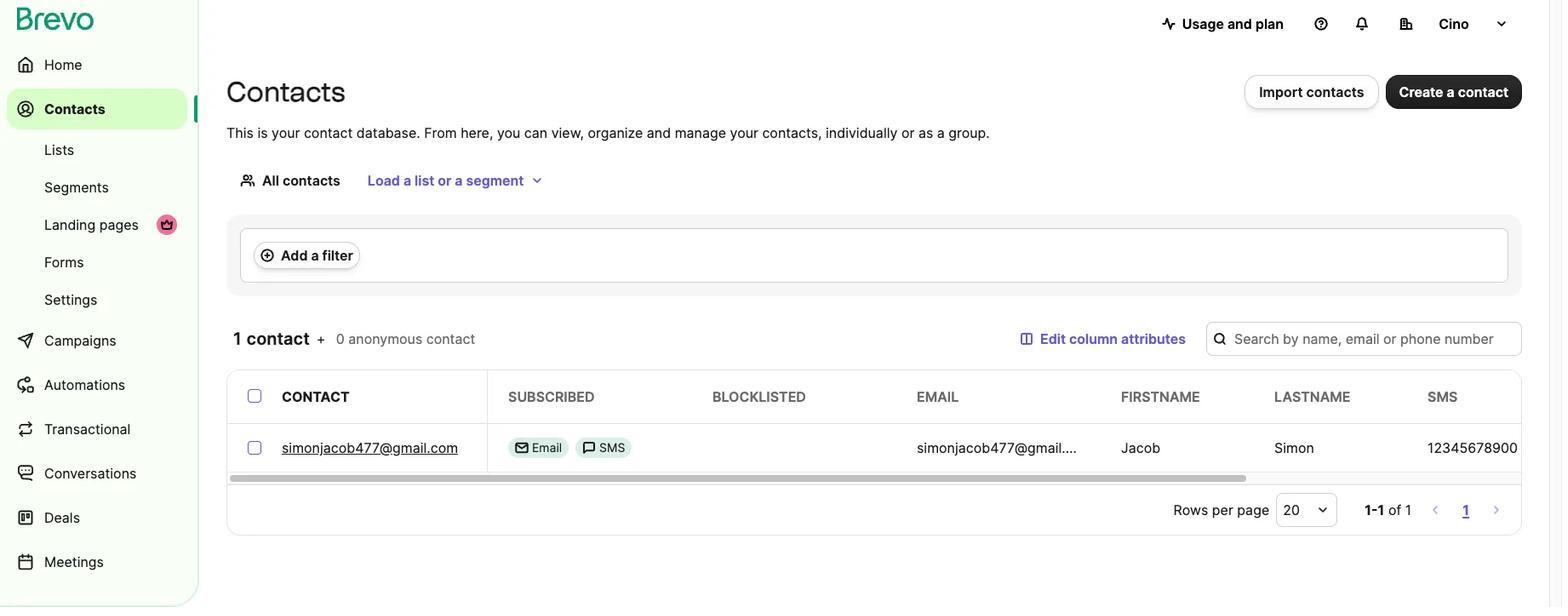 Task type: locate. For each thing, give the bounding box(es) containing it.
contact inside button
[[1459, 83, 1509, 100]]

load a list or a segment
[[368, 172, 524, 189]]

1 inside button
[[1463, 502, 1470, 519]]

create
[[1400, 83, 1444, 100]]

1 vertical spatial sms
[[600, 440, 625, 455]]

lastname
[[1275, 388, 1351, 405]]

0 horizontal spatial sms
[[600, 440, 625, 455]]

contacts right all
[[283, 172, 341, 189]]

your right the is
[[272, 124, 300, 141]]

of
[[1389, 502, 1402, 519]]

contact
[[282, 388, 350, 405]]

load
[[368, 172, 400, 189]]

0 horizontal spatial or
[[438, 172, 452, 189]]

12345678900
[[1428, 439, 1518, 456]]

0 vertical spatial contacts
[[1307, 83, 1365, 100]]

sms up 12345678900
[[1428, 388, 1458, 405]]

left___c25ys image
[[515, 441, 529, 455], [583, 441, 596, 455]]

edit column attributes
[[1041, 330, 1186, 347]]

lists
[[44, 141, 74, 158]]

contact up all contacts
[[304, 124, 353, 141]]

contacts right import
[[1307, 83, 1365, 100]]

cino
[[1439, 15, 1470, 32]]

contacts up lists
[[44, 100, 105, 118]]

list
[[415, 172, 435, 189]]

1 horizontal spatial simonjacob477@gmail.com
[[917, 439, 1094, 456]]

or
[[902, 124, 915, 141], [438, 172, 452, 189]]

1 horizontal spatial your
[[730, 124, 759, 141]]

or right list
[[438, 172, 452, 189]]

from
[[424, 124, 457, 141]]

edit
[[1041, 330, 1066, 347]]

all
[[262, 172, 279, 189]]

1 left___c25ys image from the left
[[515, 441, 529, 455]]

left___c25ys image right the 'email'
[[583, 441, 596, 455]]

sms right the 'email'
[[600, 440, 625, 455]]

0 vertical spatial and
[[1228, 15, 1253, 32]]

and left plan
[[1228, 15, 1253, 32]]

a right list
[[455, 172, 463, 189]]

this is your contact database. from here, you can view, organize and manage your contacts, individually or as a group.
[[227, 124, 990, 141]]

segments
[[44, 179, 109, 196]]

+
[[317, 330, 326, 347]]

a right add
[[311, 247, 319, 264]]

1
[[233, 329, 242, 349], [1378, 502, 1385, 519], [1406, 502, 1412, 519], [1463, 502, 1470, 519]]

contacts inside button
[[1307, 83, 1365, 100]]

as
[[919, 124, 934, 141]]

simonjacob477@gmail.com link
[[282, 438, 458, 458]]

and left manage
[[647, 124, 671, 141]]

you
[[497, 124, 521, 141]]

contacts up the is
[[227, 76, 345, 108]]

a for create a contact
[[1447, 83, 1455, 100]]

0
[[336, 330, 345, 347]]

0 horizontal spatial your
[[272, 124, 300, 141]]

segment
[[466, 172, 524, 189]]

simonjacob477@gmail.com down email
[[917, 439, 1094, 456]]

a right create at the top right of the page
[[1447, 83, 1455, 100]]

a for load a list or a segment
[[404, 172, 411, 189]]

firstname
[[1122, 388, 1201, 405]]

a right as
[[937, 124, 945, 141]]

1 button
[[1460, 498, 1473, 522]]

contact right create at the top right of the page
[[1459, 83, 1509, 100]]

blocklisted
[[713, 388, 806, 405]]

0 vertical spatial sms
[[1428, 388, 1458, 405]]

jacob
[[1122, 439, 1161, 456]]

contacts
[[227, 76, 345, 108], [44, 100, 105, 118]]

campaigns link
[[7, 320, 187, 361]]

left___c25ys image for email
[[515, 441, 529, 455]]

contacts,
[[763, 124, 822, 141]]

1 vertical spatial and
[[647, 124, 671, 141]]

1 horizontal spatial or
[[902, 124, 915, 141]]

usage and plan
[[1183, 15, 1284, 32]]

your
[[272, 124, 300, 141], [730, 124, 759, 141]]

0 horizontal spatial left___c25ys image
[[515, 441, 529, 455]]

contacts for import contacts
[[1307, 83, 1365, 100]]

1 horizontal spatial left___c25ys image
[[583, 441, 596, 455]]

email
[[917, 388, 959, 405]]

1 right of
[[1406, 502, 1412, 519]]

0 horizontal spatial contacts
[[283, 172, 341, 189]]

view,
[[552, 124, 584, 141]]

meetings
[[44, 554, 104, 571]]

and
[[1228, 15, 1253, 32], [647, 124, 671, 141]]

transactional link
[[7, 409, 187, 450]]

1 vertical spatial or
[[438, 172, 452, 189]]

1 vertical spatial contacts
[[283, 172, 341, 189]]

pages
[[99, 216, 139, 233]]

group.
[[949, 124, 990, 141]]

subscribed
[[508, 388, 595, 405]]

campaigns
[[44, 332, 116, 349]]

filter
[[322, 247, 353, 264]]

simonjacob477@gmail.com down contact
[[282, 439, 458, 456]]

2 your from the left
[[730, 124, 759, 141]]

settings
[[44, 291, 97, 308]]

1 contact + 0 anonymous contact
[[233, 329, 475, 349]]

home link
[[7, 44, 187, 85]]

your right manage
[[730, 124, 759, 141]]

contacts
[[1307, 83, 1365, 100], [283, 172, 341, 189]]

0 horizontal spatial simonjacob477@gmail.com
[[282, 439, 458, 456]]

left___c25ys image left the 'email'
[[515, 441, 529, 455]]

1 down 12345678900
[[1463, 502, 1470, 519]]

2 left___c25ys image from the left
[[583, 441, 596, 455]]

or left as
[[902, 124, 915, 141]]

create a contact button
[[1386, 75, 1523, 109]]

1 horizontal spatial and
[[1228, 15, 1253, 32]]

1 horizontal spatial sms
[[1428, 388, 1458, 405]]

cino button
[[1386, 7, 1523, 41]]

home
[[44, 56, 82, 73]]

contact
[[1459, 83, 1509, 100], [304, 124, 353, 141], [247, 329, 310, 349], [426, 330, 475, 347]]

add a filter button
[[254, 242, 360, 269]]

landing
[[44, 216, 96, 233]]

landing pages link
[[7, 208, 187, 242]]

a
[[1447, 83, 1455, 100], [937, 124, 945, 141], [404, 172, 411, 189], [455, 172, 463, 189], [311, 247, 319, 264]]

conversations link
[[7, 453, 187, 494]]

simonjacob477@gmail.com
[[282, 439, 458, 456], [917, 439, 1094, 456]]

create a contact
[[1400, 83, 1509, 100]]

left___rvooi image
[[160, 218, 174, 232]]

a left list
[[404, 172, 411, 189]]

settings link
[[7, 283, 187, 317]]

column
[[1070, 330, 1118, 347]]

contact right anonymous
[[426, 330, 475, 347]]

sms
[[1428, 388, 1458, 405], [600, 440, 625, 455]]

lists link
[[7, 133, 187, 167]]

2 simonjacob477@gmail.com from the left
[[917, 439, 1094, 456]]

1 horizontal spatial contacts
[[1307, 83, 1365, 100]]

manage
[[675, 124, 726, 141]]

deals
[[44, 509, 80, 526]]

1 simonjacob477@gmail.com from the left
[[282, 439, 458, 456]]



Task type: describe. For each thing, give the bounding box(es) containing it.
rows
[[1174, 502, 1209, 519]]

automations link
[[7, 364, 187, 405]]

organize
[[588, 124, 643, 141]]

forms
[[44, 254, 84, 271]]

transactional
[[44, 421, 131, 438]]

Search by name, email or phone number search field
[[1207, 322, 1523, 356]]

email
[[532, 440, 562, 455]]

import
[[1260, 83, 1303, 100]]

1-
[[1365, 502, 1378, 519]]

can
[[524, 124, 548, 141]]

plan
[[1256, 15, 1284, 32]]

0 horizontal spatial contacts
[[44, 100, 105, 118]]

add a filter
[[281, 247, 353, 264]]

and inside button
[[1228, 15, 1253, 32]]

attributes
[[1122, 330, 1186, 347]]

1-1 of 1
[[1365, 502, 1412, 519]]

segments link
[[7, 170, 187, 204]]

1 left of
[[1378, 502, 1385, 519]]

left___c25ys image for sms
[[583, 441, 596, 455]]

usage
[[1183, 15, 1225, 32]]

per
[[1213, 502, 1234, 519]]

contact inside the 1 contact + 0 anonymous contact
[[426, 330, 475, 347]]

add
[[281, 247, 308, 264]]

meetings link
[[7, 542, 187, 582]]

load a list or a segment button
[[354, 164, 558, 198]]

0 vertical spatial or
[[902, 124, 915, 141]]

or inside button
[[438, 172, 452, 189]]

conversations
[[44, 465, 137, 482]]

simon
[[1275, 439, 1315, 456]]

page
[[1238, 502, 1270, 519]]

contacts link
[[7, 89, 187, 129]]

anonymous
[[349, 330, 423, 347]]

import contacts button
[[1245, 75, 1379, 109]]

rows per page
[[1174, 502, 1270, 519]]

individually
[[826, 124, 898, 141]]

import contacts
[[1260, 83, 1365, 100]]

0 horizontal spatial and
[[647, 124, 671, 141]]

forms link
[[7, 245, 187, 279]]

automations
[[44, 376, 125, 393]]

1 your from the left
[[272, 124, 300, 141]]

deals link
[[7, 497, 187, 538]]

contact left +
[[247, 329, 310, 349]]

a for add a filter
[[311, 247, 319, 264]]

20
[[1284, 502, 1300, 519]]

here,
[[461, 124, 493, 141]]

contacts for all contacts
[[283, 172, 341, 189]]

1 horizontal spatial contacts
[[227, 76, 345, 108]]

landing pages
[[44, 216, 139, 233]]

this
[[227, 124, 254, 141]]

1 left +
[[233, 329, 242, 349]]

all contacts
[[262, 172, 341, 189]]

20 button
[[1277, 493, 1338, 527]]

is
[[258, 124, 268, 141]]

database.
[[357, 124, 420, 141]]

usage and plan button
[[1149, 7, 1298, 41]]

edit column attributes button
[[1007, 322, 1200, 356]]



Task type: vqa. For each thing, say whether or not it's contained in the screenshot.
EMAIL
yes



